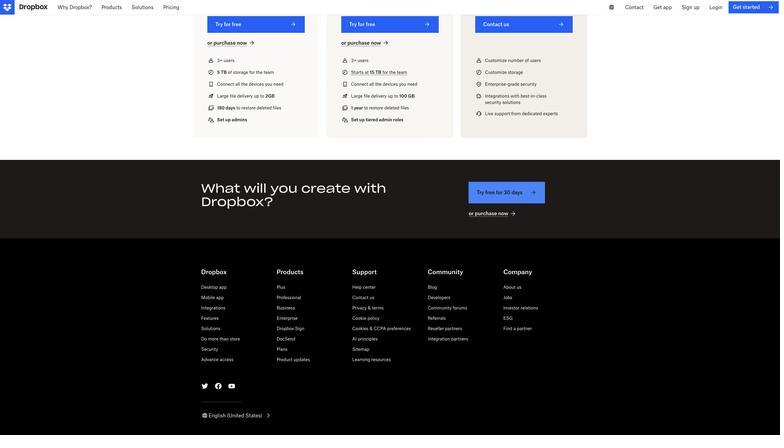 Task type: locate. For each thing, give the bounding box(es) containing it.
of right number
[[525, 58, 529, 63]]

0 vertical spatial us
[[504, 21, 509, 27]]

you up 100 at the right top of page
[[399, 82, 406, 87]]

try for free
[[215, 21, 241, 27], [349, 21, 375, 27]]

restore for admins
[[242, 105, 256, 111]]

dropbox?
[[70, 4, 92, 10], [201, 194, 274, 210]]

principles
[[358, 337, 378, 342]]

1 vertical spatial solutions
[[201, 327, 220, 332]]

of for tb
[[228, 70, 232, 75]]

2 storage from the left
[[508, 70, 523, 75]]

with inside what will you create with dropbox?
[[354, 181, 386, 196]]

2 connect from the left
[[351, 82, 368, 87]]

1 horizontal spatial or
[[341, 40, 346, 46]]

community forums
[[428, 306, 467, 311]]

1 horizontal spatial users
[[358, 58, 369, 63]]

up for set up admins
[[225, 117, 231, 122]]

1 vertical spatial days
[[512, 190, 523, 196]]

sign right get app popup button
[[682, 4, 693, 10]]

0 horizontal spatial purchase
[[214, 40, 236, 46]]

ai
[[352, 337, 357, 342]]

the right 15
[[389, 70, 396, 75]]

dedicated
[[522, 111, 542, 116]]

community down developers
[[428, 306, 452, 311]]

set down 1
[[351, 117, 358, 122]]

0 vertical spatial community
[[428, 269, 463, 276]]

app right mobile in the bottom of the page
[[216, 296, 224, 301]]

advance
[[201, 358, 219, 363]]

2 restore from the left
[[369, 105, 383, 111]]

login link
[[705, 0, 728, 15]]

cookies
[[352, 327, 369, 332]]

5 tb of storage for the team
[[217, 70, 274, 75]]

deleted for 2gb
[[257, 105, 272, 111]]

1 connect from the left
[[217, 82, 234, 87]]

integrations inside "integrations with best-in-class security solutions"
[[485, 93, 510, 99]]

solutions
[[503, 100, 521, 105]]

0 horizontal spatial now
[[237, 40, 247, 46]]

1 tb from the left
[[221, 70, 227, 75]]

advance access link
[[201, 358, 234, 363]]

purchase up 5
[[214, 40, 236, 46]]

get for get app
[[654, 4, 662, 10]]

0 horizontal spatial contact us link
[[352, 296, 375, 301]]

180
[[217, 105, 225, 111]]

all down 5 tb of storage for the team
[[235, 82, 240, 87]]

connect all the devices you need up large file delivery up to 100 gb
[[351, 82, 418, 87]]

customize up enterprise-
[[485, 70, 507, 75]]

team up the 2gb on the top left
[[264, 70, 274, 75]]

business
[[277, 306, 295, 311]]

(united
[[227, 413, 244, 420]]

3+ users up starts
[[351, 58, 369, 63]]

2 all from the left
[[369, 82, 374, 87]]

0 vertical spatial app
[[664, 4, 672, 10]]

devices up large file delivery up to 100 gb
[[383, 82, 398, 87]]

security up best-
[[521, 82, 537, 87]]

integration
[[428, 337, 450, 342]]

1 try for free link from the left
[[207, 16, 305, 33]]

connect down starts
[[351, 82, 368, 87]]

connect all the devices you need for 2gb
[[217, 82, 284, 87]]

tb right 5
[[221, 70, 227, 75]]

to
[[260, 93, 264, 99], [394, 93, 398, 99], [236, 105, 240, 111], [364, 105, 368, 111]]

community forums link
[[428, 306, 467, 311]]

delivery up "180 days to restore deleted files"
[[237, 93, 253, 99]]

2 delivery from the left
[[371, 93, 387, 99]]

1 horizontal spatial contact
[[483, 21, 503, 27]]

purchase up starts
[[348, 40, 370, 46]]

0 vertical spatial dropbox
[[201, 269, 227, 276]]

investor
[[504, 306, 520, 311]]

2 horizontal spatial users
[[530, 58, 541, 63]]

2 3+ from the left
[[351, 58, 357, 63]]

1 horizontal spatial storage
[[508, 70, 523, 75]]

0 horizontal spatial with
[[354, 181, 386, 196]]

2 file from the left
[[364, 93, 370, 99]]

0 vertical spatial with
[[511, 93, 520, 99]]

files for 180 days to restore deleted files
[[273, 105, 281, 111]]

0 horizontal spatial 3+ users
[[217, 58, 235, 63]]

integrations down enterprise-
[[485, 93, 510, 99]]

0 horizontal spatial deleted
[[257, 105, 272, 111]]

us
[[504, 21, 509, 27], [517, 285, 522, 290], [370, 296, 375, 301]]

restore down large file delivery up to 2gb
[[242, 105, 256, 111]]

integration partners
[[428, 337, 468, 342]]

now for for the team
[[371, 40, 381, 46]]

3+ up 5
[[217, 58, 223, 63]]

deleted down the 2gb on the top left
[[257, 105, 272, 111]]

0 horizontal spatial 3+
[[217, 58, 223, 63]]

3+ up starts
[[351, 58, 357, 63]]

delivery up 1 year to restore deleted files
[[371, 93, 387, 99]]

you
[[265, 82, 272, 87], [399, 82, 406, 87], [270, 181, 298, 196]]

get inside get app popup button
[[654, 4, 662, 10]]

1 restore from the left
[[242, 105, 256, 111]]

1 try for free from the left
[[215, 21, 241, 27]]

app left sign up
[[664, 4, 672, 10]]

files down 100 at the right top of page
[[401, 105, 409, 111]]

users up 5 tb of storage for the team
[[224, 58, 235, 63]]

developers link
[[428, 296, 450, 301]]

2 need from the left
[[408, 82, 418, 87]]

blog link
[[428, 285, 437, 290]]

1 horizontal spatial free
[[366, 21, 375, 27]]

store
[[230, 337, 240, 342]]

get for get started
[[733, 4, 742, 10]]

referrals
[[428, 316, 446, 321]]

2 set from the left
[[351, 117, 358, 122]]

1 3+ users from the left
[[217, 58, 235, 63]]

app inside popup button
[[664, 4, 672, 10]]

1 horizontal spatial large
[[351, 93, 363, 99]]

security up live
[[485, 100, 501, 105]]

solutions
[[132, 4, 154, 10], [201, 327, 220, 332]]

with inside "integrations with best-in-class security solutions"
[[511, 93, 520, 99]]

try for free link
[[207, 16, 305, 33], [341, 16, 439, 33]]

restore up set up tiered admin roles
[[369, 105, 383, 111]]

dropbox up docsend
[[277, 327, 294, 332]]

days right 30
[[512, 190, 523, 196]]

connect all the devices you need
[[217, 82, 284, 87], [351, 82, 418, 87]]

2 large from the left
[[351, 93, 363, 99]]

or purchase now
[[207, 40, 247, 46], [341, 40, 381, 46], [469, 211, 509, 217]]

cookies & ccpa preferences
[[352, 327, 411, 332]]

0 horizontal spatial get
[[654, 4, 662, 10]]

0 vertical spatial customize
[[485, 58, 507, 63]]

support
[[495, 111, 510, 116]]

tiered
[[366, 117, 378, 122]]

3+ users for for the team
[[351, 58, 369, 63]]

1 customize from the top
[[485, 58, 507, 63]]

at
[[365, 70, 369, 75]]

tb
[[221, 70, 227, 75], [376, 70, 382, 75]]

0 vertical spatial contact
[[625, 4, 644, 10]]

1 file from the left
[[230, 93, 236, 99]]

2 try for free from the left
[[349, 21, 375, 27]]

devices for 2gb
[[249, 82, 264, 87]]

0 horizontal spatial large
[[217, 93, 229, 99]]

3 users from the left
[[530, 58, 541, 63]]

solutions left the pricing
[[132, 4, 154, 10]]

1 horizontal spatial of
[[525, 58, 529, 63]]

1 need from the left
[[274, 82, 284, 87]]

users up at
[[358, 58, 369, 63]]

deleted up admin
[[385, 105, 400, 111]]

0 horizontal spatial devices
[[249, 82, 264, 87]]

restore
[[242, 105, 256, 111], [369, 105, 383, 111]]

purchase down try free for 30 days
[[475, 211, 497, 217]]

you right will
[[270, 181, 298, 196]]

0 horizontal spatial team
[[264, 70, 274, 75]]

storage right 5
[[233, 70, 248, 75]]

3+ users
[[217, 58, 235, 63], [351, 58, 369, 63]]

1 vertical spatial &
[[370, 327, 373, 332]]

app right desktop
[[219, 285, 227, 290]]

dropbox? inside popup button
[[70, 4, 92, 10]]

tb right 15
[[376, 70, 382, 75]]

1 vertical spatial integrations
[[201, 306, 226, 311]]

2gb
[[265, 93, 275, 99]]

plus
[[277, 285, 285, 290]]

forums
[[453, 306, 467, 311]]

1 horizontal spatial file
[[364, 93, 370, 99]]

1 horizontal spatial contact us link
[[476, 16, 573, 33]]

file for 180 days
[[230, 93, 236, 99]]

to up admins
[[236, 105, 240, 111]]

1 vertical spatial customize
[[485, 70, 507, 75]]

1 vertical spatial us
[[517, 285, 522, 290]]

1 3+ from the left
[[217, 58, 223, 63]]

2 deleted from the left
[[385, 105, 400, 111]]

customize for customize number of users
[[485, 58, 507, 63]]

get inside get started link
[[733, 4, 742, 10]]

1 horizontal spatial try
[[349, 21, 357, 27]]

1 set from the left
[[217, 117, 224, 122]]

1 vertical spatial with
[[354, 181, 386, 196]]

now up 5 tb of storage for the team
[[237, 40, 247, 46]]

up left admins
[[225, 117, 231, 122]]

1 horizontal spatial with
[[511, 93, 520, 99]]

try for free link for 5 tb of storage for the team
[[207, 16, 305, 33]]

2 horizontal spatial or
[[469, 211, 474, 217]]

english
[[209, 413, 226, 420]]

what will you create with dropbox?
[[201, 181, 386, 210]]

resources
[[372, 358, 391, 363]]

1 connect all the devices you need from the left
[[217, 82, 284, 87]]

0 vertical spatial days
[[226, 105, 235, 111]]

1 horizontal spatial 3+ users
[[351, 58, 369, 63]]

file up "180 days to restore deleted files"
[[230, 93, 236, 99]]

get left 'started'
[[733, 4, 742, 10]]

large file delivery up to 2gb
[[217, 93, 275, 99]]

1 horizontal spatial tb
[[376, 70, 382, 75]]

storage down number
[[508, 70, 523, 75]]

3+ users up 5
[[217, 58, 235, 63]]

1 horizontal spatial files
[[401, 105, 409, 111]]

devices up large file delivery up to 2gb
[[249, 82, 264, 87]]

30
[[504, 190, 511, 196]]

dropbox sign link
[[277, 327, 305, 332]]

0 horizontal spatial set
[[217, 117, 224, 122]]

up left tiered
[[359, 117, 365, 122]]

0 horizontal spatial connect all the devices you need
[[217, 82, 284, 87]]

3+
[[217, 58, 223, 63], [351, 58, 357, 63]]

partners up integration partners
[[445, 327, 462, 332]]

2 horizontal spatial try
[[477, 190, 484, 196]]

1 large from the left
[[217, 93, 229, 99]]

connect all the devices you need up large file delivery up to 2gb
[[217, 82, 284, 87]]

0 vertical spatial security
[[521, 82, 537, 87]]

files down the 2gb on the top left
[[273, 105, 281, 111]]

2 files from the left
[[401, 105, 409, 111]]

devices for 100 gb
[[383, 82, 398, 87]]

sign inside footer
[[295, 327, 305, 332]]

team up 100 at the right top of page
[[397, 70, 407, 75]]

2 try for free link from the left
[[341, 16, 439, 33]]

file for 1 year
[[364, 93, 370, 99]]

1 vertical spatial security
[[485, 100, 501, 105]]

1 horizontal spatial set
[[351, 117, 358, 122]]

center
[[363, 285, 376, 290]]

users right number
[[530, 58, 541, 63]]

large
[[217, 93, 229, 99], [351, 93, 363, 99]]

1 all from the left
[[235, 82, 240, 87]]

restore for tiered
[[369, 105, 383, 111]]

now down try free for 30 days link
[[498, 211, 509, 217]]

mobile
[[201, 296, 215, 301]]

of for number
[[525, 58, 529, 63]]

integrations with best-in-class security solutions
[[485, 93, 547, 105]]

need up gb
[[408, 82, 418, 87]]

1 horizontal spatial need
[[408, 82, 418, 87]]

0 horizontal spatial delivery
[[237, 93, 253, 99]]

1 horizontal spatial get
[[733, 4, 742, 10]]

need up the 2gb on the top left
[[274, 82, 284, 87]]

1 horizontal spatial connect all the devices you need
[[351, 82, 418, 87]]

or purchase now for 5 tb of storage for the team
[[207, 40, 247, 46]]

0 horizontal spatial dropbox?
[[70, 4, 92, 10]]

0 horizontal spatial try
[[215, 21, 223, 27]]

connect all the devices you need for 100 gb
[[351, 82, 418, 87]]

large for large file delivery up to 100 gb
[[351, 93, 363, 99]]

days right "180"
[[226, 105, 235, 111]]

0 horizontal spatial need
[[274, 82, 284, 87]]

a
[[514, 327, 516, 332]]

1 horizontal spatial connect
[[351, 82, 368, 87]]

jobs link
[[504, 296, 513, 301]]

set down "180"
[[217, 117, 224, 122]]

0 horizontal spatial dropbox
[[201, 269, 227, 276]]

0 horizontal spatial restore
[[242, 105, 256, 111]]

1 files from the left
[[273, 105, 281, 111]]

2 team from the left
[[397, 70, 407, 75]]

1 horizontal spatial now
[[371, 40, 381, 46]]

1 storage from the left
[[233, 70, 248, 75]]

english (united states)
[[209, 413, 262, 420]]

community up 'blog'
[[428, 269, 463, 276]]

now for 5 tb of storage for the team
[[237, 40, 247, 46]]

integrations down the mobile app
[[201, 306, 226, 311]]

1 vertical spatial contact us
[[352, 296, 375, 301]]

0 horizontal spatial us
[[370, 296, 375, 301]]

gb
[[408, 93, 415, 99]]

0 horizontal spatial products
[[102, 4, 122, 10]]

file up 1 year to restore deleted files
[[364, 93, 370, 99]]

in-
[[531, 93, 537, 99]]

large up "180"
[[217, 93, 229, 99]]

0 vertical spatial of
[[525, 58, 529, 63]]

& left ccpa
[[370, 327, 373, 332]]

blog
[[428, 285, 437, 290]]

1 delivery from the left
[[237, 93, 253, 99]]

dropbox for dropbox sign
[[277, 327, 294, 332]]

community for community
[[428, 269, 463, 276]]

0 horizontal spatial storage
[[233, 70, 248, 75]]

& left "terms"
[[368, 306, 371, 311]]

1 vertical spatial of
[[228, 70, 232, 75]]

2 horizontal spatial contact
[[625, 4, 644, 10]]

1 devices from the left
[[249, 82, 264, 87]]

the down 5 tb of storage for the team
[[241, 82, 248, 87]]

2 3+ users from the left
[[351, 58, 369, 63]]

0 horizontal spatial security
[[485, 100, 501, 105]]

need for large file delivery up to 100 gb
[[408, 82, 418, 87]]

you inside what will you create with dropbox?
[[270, 181, 298, 196]]

0 horizontal spatial integrations
[[201, 306, 226, 311]]

2 devices from the left
[[383, 82, 398, 87]]

footer
[[0, 253, 780, 436]]

partners down reseller partners link
[[451, 337, 468, 342]]

0 vertical spatial solutions
[[132, 4, 154, 10]]

1 horizontal spatial 3+
[[351, 58, 357, 63]]

1 vertical spatial contact us link
[[352, 296, 375, 301]]

0 horizontal spatial files
[[273, 105, 281, 111]]

1 horizontal spatial sign
[[682, 4, 693, 10]]

0 vertical spatial contact us
[[483, 21, 509, 27]]

1 horizontal spatial or purchase now
[[341, 40, 381, 46]]

learning
[[352, 358, 370, 363]]

1 community from the top
[[428, 269, 463, 276]]

now up starts at 15 tb for the team
[[371, 40, 381, 46]]

0 horizontal spatial users
[[224, 58, 235, 63]]

solutions down the features link
[[201, 327, 220, 332]]

all down 15
[[369, 82, 374, 87]]

files
[[273, 105, 281, 111], [401, 105, 409, 111]]

1 horizontal spatial purchase
[[348, 40, 370, 46]]

products inside dropdown button
[[102, 4, 122, 10]]

you for 100
[[399, 82, 406, 87]]

investor relations link
[[504, 306, 538, 311]]

2 connect all the devices you need from the left
[[351, 82, 418, 87]]

2 vertical spatial app
[[216, 296, 224, 301]]

app for mobile app
[[216, 296, 224, 301]]

up left login link
[[694, 4, 700, 10]]

plans link
[[277, 347, 288, 352]]

0 horizontal spatial all
[[235, 82, 240, 87]]

customize up customize storage
[[485, 58, 507, 63]]

1 horizontal spatial or purchase now link
[[341, 39, 390, 47]]

integration partners link
[[428, 337, 468, 342]]

0 horizontal spatial contact
[[352, 296, 369, 301]]

get app button
[[649, 0, 677, 15]]

you up the 2gb on the top left
[[265, 82, 272, 87]]

to left 100 at the right top of page
[[394, 93, 398, 99]]

find a partner
[[504, 327, 532, 332]]

get
[[733, 4, 742, 10], [654, 4, 662, 10]]

solutions inside dropdown button
[[132, 4, 154, 10]]

1 vertical spatial partners
[[451, 337, 468, 342]]

large up year
[[351, 93, 363, 99]]

1 users from the left
[[224, 58, 235, 63]]

1 vertical spatial contact
[[483, 21, 503, 27]]

1 horizontal spatial dropbox
[[277, 327, 294, 332]]

dropbox up 'desktop app' link
[[201, 269, 227, 276]]

15
[[370, 70, 375, 75]]

customize for customize storage
[[485, 70, 507, 75]]

advance access
[[201, 358, 234, 363]]

1 horizontal spatial delivery
[[371, 93, 387, 99]]

users for 5 tb of storage for the team
[[224, 58, 235, 63]]

2 users from the left
[[358, 58, 369, 63]]

2 community from the top
[[428, 306, 452, 311]]

get right contact dropdown button
[[654, 4, 662, 10]]

sign down enterprise on the left of the page
[[295, 327, 305, 332]]

community
[[428, 269, 463, 276], [428, 306, 452, 311]]

enterprise-grade security
[[485, 82, 537, 87]]

1 team from the left
[[264, 70, 274, 75]]

days
[[226, 105, 235, 111], [512, 190, 523, 196]]

1 horizontal spatial contact us
[[483, 21, 509, 27]]

0 vertical spatial contact us link
[[476, 16, 573, 33]]

large for large file delivery up to 2gb
[[217, 93, 229, 99]]

deleted
[[257, 105, 272, 111], [385, 105, 400, 111]]

0 horizontal spatial try for free link
[[207, 16, 305, 33]]

1 vertical spatial community
[[428, 306, 452, 311]]

the
[[256, 70, 263, 75], [389, 70, 396, 75], [241, 82, 248, 87], [375, 82, 382, 87]]

2 customize from the top
[[485, 70, 507, 75]]

1 horizontal spatial dropbox?
[[201, 194, 274, 210]]

1 deleted from the left
[[257, 105, 272, 111]]

or
[[207, 40, 212, 46], [341, 40, 346, 46], [469, 211, 474, 217]]

business link
[[277, 306, 295, 311]]

starts at 15 tb for the team
[[351, 70, 407, 75]]

of right 5
[[228, 70, 232, 75]]

sitemap
[[352, 347, 370, 352]]

0 horizontal spatial of
[[228, 70, 232, 75]]

why
[[58, 4, 68, 10]]

connect down 5
[[217, 82, 234, 87]]

0 horizontal spatial file
[[230, 93, 236, 99]]



Task type: vqa. For each thing, say whether or not it's contained in the screenshot.


Task type: describe. For each thing, give the bounding box(es) containing it.
2 horizontal spatial purchase
[[475, 211, 497, 217]]

or purchase now link for for the team
[[341, 39, 390, 47]]

privacy & terms link
[[352, 306, 384, 311]]

product
[[277, 358, 293, 363]]

live support from dedicated experts
[[485, 111, 558, 116]]

all for for the team
[[369, 82, 374, 87]]

3+ users for 5 tb of storage for the team
[[217, 58, 235, 63]]

2 tb from the left
[[376, 70, 382, 75]]

up left 100 at the right top of page
[[388, 93, 393, 99]]

get started
[[733, 4, 760, 10]]

company
[[504, 269, 532, 276]]

3+ for 5 tb of storage for the team
[[217, 58, 223, 63]]

admin
[[379, 117, 392, 122]]

about us link
[[504, 285, 522, 290]]

desktop app link
[[201, 285, 227, 290]]

try for for the team
[[349, 21, 357, 27]]

or purchase now for for the team
[[341, 40, 381, 46]]

1
[[351, 105, 353, 111]]

2 horizontal spatial us
[[517, 285, 522, 290]]

docsend
[[277, 337, 295, 342]]

security link
[[201, 347, 218, 352]]

security
[[201, 347, 218, 352]]

free for for the team
[[366, 21, 375, 27]]

mobile app
[[201, 296, 224, 301]]

partners for integration partners
[[451, 337, 468, 342]]

connect for large file delivery up to 2gb
[[217, 82, 234, 87]]

about
[[504, 285, 516, 290]]

jobs
[[504, 296, 513, 301]]

english (united states) button
[[201, 413, 272, 420]]

purchase for 5 tb of storage for the team
[[214, 40, 236, 46]]

try for free for for the team
[[349, 21, 375, 27]]

learning resources link
[[352, 358, 391, 363]]

esg link
[[504, 316, 513, 321]]

dropbox for dropbox
[[201, 269, 227, 276]]

policy
[[368, 316, 380, 321]]

1 year to restore deleted files
[[351, 105, 409, 111]]

2 horizontal spatial or purchase now
[[469, 211, 509, 217]]

starts
[[351, 70, 364, 75]]

professional link
[[277, 296, 301, 301]]

mobile app link
[[201, 296, 224, 301]]

1 horizontal spatial days
[[512, 190, 523, 196]]

the down starts at 15 tb for the team
[[375, 82, 382, 87]]

footer containing dropbox
[[0, 253, 780, 436]]

class
[[537, 93, 547, 99]]

cookie policy link
[[352, 316, 380, 321]]

up for set up tiered admin roles
[[359, 117, 365, 122]]

contact button
[[621, 0, 649, 15]]

security inside "integrations with best-in-class security solutions"
[[485, 100, 501, 105]]

features link
[[201, 316, 219, 321]]

desktop app
[[201, 285, 227, 290]]

pricing link
[[158, 0, 184, 15]]

up for sign up
[[694, 4, 700, 10]]

deleted for 100 gb
[[385, 105, 400, 111]]

& for privacy
[[368, 306, 371, 311]]

investor relations
[[504, 306, 538, 311]]

or purchase now link for 5 tb of storage for the team
[[207, 39, 256, 47]]

1 horizontal spatial security
[[521, 82, 537, 87]]

need for large file delivery up to 2gb
[[274, 82, 284, 87]]

what
[[201, 181, 240, 196]]

180 days to restore deleted files
[[217, 105, 281, 111]]

cookies & ccpa preferences link
[[352, 327, 411, 332]]

developers
[[428, 296, 450, 301]]

try for free for 5 tb of storage for the team
[[215, 21, 241, 27]]

100
[[399, 93, 407, 99]]

0 horizontal spatial days
[[226, 105, 235, 111]]

live
[[485, 111, 494, 116]]

1 horizontal spatial us
[[504, 21, 509, 27]]

2 horizontal spatial free
[[486, 190, 495, 196]]

partner
[[517, 327, 532, 332]]

referrals link
[[428, 316, 446, 321]]

2 horizontal spatial or purchase now link
[[469, 210, 517, 218]]

best-
[[521, 93, 531, 99]]

community for community forums
[[428, 306, 452, 311]]

sign up
[[682, 4, 700, 10]]

solutions button
[[127, 0, 158, 15]]

for inside try free for 30 days link
[[496, 190, 503, 196]]

team for 5 tb of storage for the team
[[264, 70, 274, 75]]

than
[[220, 337, 229, 342]]

app for desktop app
[[219, 285, 227, 290]]

purchase for for the team
[[348, 40, 370, 46]]

1 horizontal spatial products
[[277, 269, 304, 276]]

all for 5 tb of storage for the team
[[235, 82, 240, 87]]

enterprise
[[277, 316, 298, 321]]

number
[[508, 58, 524, 63]]

the up large file delivery up to 2gb
[[256, 70, 263, 75]]

contact inside dropdown button
[[625, 4, 644, 10]]

help
[[352, 285, 362, 290]]

experts
[[543, 111, 558, 116]]

3+ for for the team
[[351, 58, 357, 63]]

more
[[208, 337, 219, 342]]

preferences
[[387, 327, 411, 332]]

users for for the team
[[358, 58, 369, 63]]

dropbox? inside what will you create with dropbox?
[[201, 194, 274, 210]]

professional
[[277, 296, 301, 301]]

app for get app
[[664, 4, 672, 10]]

files for 1 year to restore deleted files
[[401, 105, 409, 111]]

0 vertical spatial sign
[[682, 4, 693, 10]]

esg
[[504, 316, 513, 321]]

help center link
[[352, 285, 376, 290]]

set up tiered admin roles
[[351, 117, 404, 122]]

free for 5 tb of storage for the team
[[232, 21, 241, 27]]

support
[[352, 269, 377, 276]]

connect for large file delivery up to 100 gb
[[351, 82, 368, 87]]

customize number of users
[[485, 58, 541, 63]]

you for 2gb
[[265, 82, 272, 87]]

up left the 2gb on the top left
[[254, 93, 259, 99]]

create
[[301, 181, 351, 196]]

1 horizontal spatial solutions
[[201, 327, 220, 332]]

year
[[354, 105, 363, 111]]

or for 5 tb of storage for the team
[[207, 40, 212, 46]]

privacy & terms
[[352, 306, 384, 311]]

find
[[504, 327, 513, 332]]

& for cookies
[[370, 327, 373, 332]]

reseller
[[428, 327, 444, 332]]

sign up link
[[677, 0, 705, 15]]

partners for reseller partners
[[445, 327, 462, 332]]

ai principles
[[352, 337, 378, 342]]

do more than store link
[[201, 337, 240, 342]]

get started link
[[729, 1, 779, 13]]

team for starts at 15 tb for the team
[[397, 70, 407, 75]]

delivery for 1 year
[[371, 93, 387, 99]]

cookie
[[352, 316, 367, 321]]

docsend link
[[277, 337, 295, 342]]

why dropbox? button
[[53, 0, 97, 15]]

try for 5 tb of storage for the team
[[215, 21, 223, 27]]

integrations for integrations with best-in-class security solutions
[[485, 93, 510, 99]]

to right year
[[364, 105, 368, 111]]

set up admins
[[217, 117, 247, 122]]

desktop
[[201, 285, 218, 290]]

or for for the team
[[341, 40, 346, 46]]

started
[[743, 4, 760, 10]]

enterprise-
[[485, 82, 508, 87]]

why dropbox?
[[58, 4, 92, 10]]

to left the 2gb on the top left
[[260, 93, 264, 99]]

plus link
[[277, 285, 285, 290]]

features
[[201, 316, 219, 321]]

set for set up tiered admin roles
[[351, 117, 358, 122]]

states)
[[246, 413, 262, 420]]

try for free link for for the team
[[341, 16, 439, 33]]

help center
[[352, 285, 376, 290]]

set for set up admins
[[217, 117, 224, 122]]

integrations for integrations link on the bottom left of the page
[[201, 306, 226, 311]]

customize storage
[[485, 70, 523, 75]]

delivery for 180 days
[[237, 93, 253, 99]]

dropbox sign
[[277, 327, 305, 332]]

2 horizontal spatial now
[[498, 211, 509, 217]]



